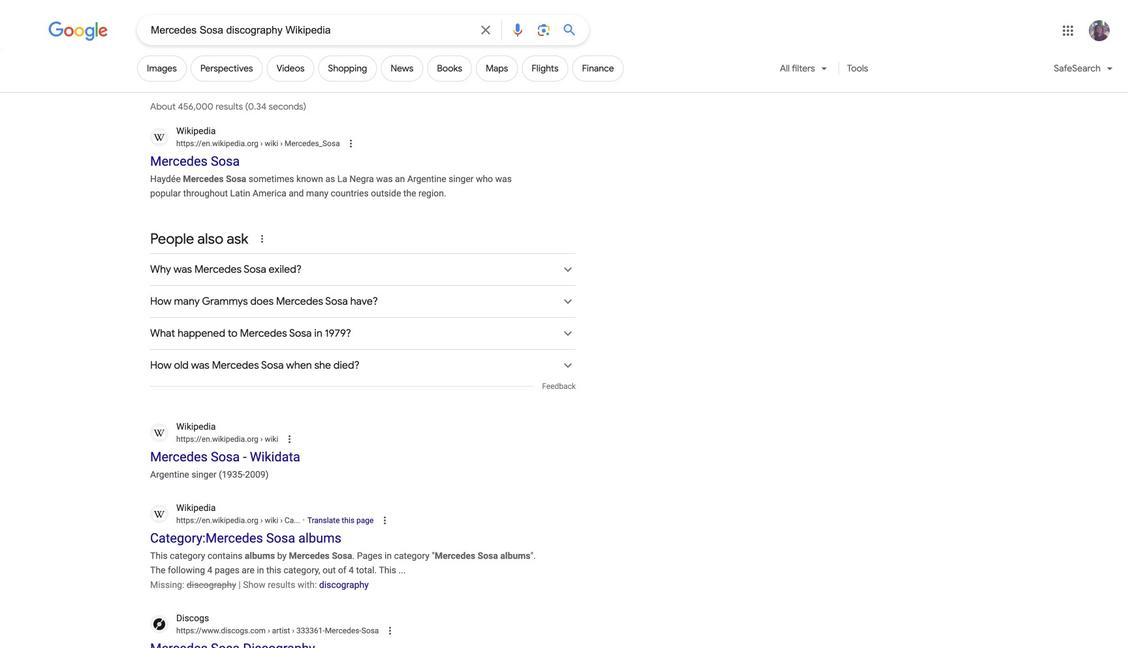 Task type: describe. For each thing, give the bounding box(es) containing it.
about this result image
[[384, 624, 410, 638]]

1 horizontal spatial about this result image
[[345, 136, 371, 151]]

0 horizontal spatial about this result image
[[284, 432, 310, 446]]

google image
[[48, 22, 108, 41]]

search by image image
[[536, 22, 552, 38]]



Task type: vqa. For each thing, say whether or not it's contained in the screenshot.
Search By Voice IMAGE
yes



Task type: locate. For each thing, give the bounding box(es) containing it.
0 vertical spatial about this result image
[[345, 136, 371, 151]]

search by voice image
[[510, 22, 525, 38]]

about this result image
[[345, 136, 371, 151], [284, 432, 310, 446], [379, 513, 405, 528]]

2 vertical spatial about this result image
[[379, 513, 405, 528]]

None search field
[[0, 14, 589, 45]]

2 horizontal spatial about this result image
[[379, 513, 405, 528]]

Search text field
[[151, 23, 470, 39]]

None text field
[[258, 139, 340, 148], [176, 433, 278, 445], [176, 515, 300, 526], [266, 626, 379, 635], [258, 139, 340, 148], [176, 433, 278, 445], [176, 515, 300, 526], [266, 626, 379, 635]]

None text field
[[176, 138, 340, 149], [258, 435, 278, 444], [258, 516, 300, 525], [176, 625, 379, 637], [176, 138, 340, 149], [258, 435, 278, 444], [258, 516, 300, 525], [176, 625, 379, 637]]

1 vertical spatial about this result image
[[284, 432, 310, 446]]



